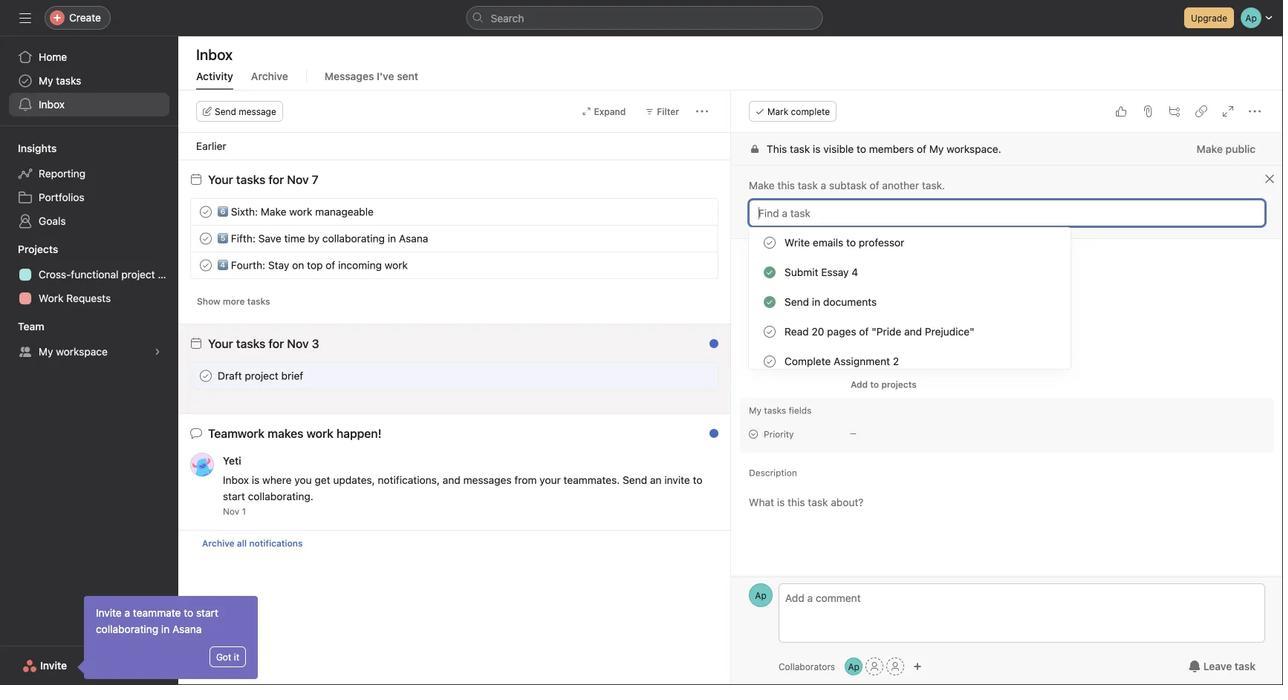 Task type: vqa. For each thing, say whether or not it's contained in the screenshot.
"Free"
no



Task type: locate. For each thing, give the bounding box(es) containing it.
cross-functional project plan down the clear due date image
[[864, 356, 986, 366]]

1 vertical spatial make
[[749, 179, 775, 192]]

1 vertical spatial projects
[[749, 357, 784, 367]]

cross-functional project plan
[[39, 269, 178, 281], [864, 356, 986, 366]]

—
[[850, 430, 857, 438]]

incoming
[[338, 259, 382, 272]]

1 vertical spatial mark complete checkbox
[[197, 230, 215, 248]]

functional up projects
[[892, 356, 934, 366]]

leave task button
[[1179, 654, 1266, 681]]

projects down due date
[[749, 357, 784, 367]]

1 horizontal spatial in
[[388, 233, 396, 245]]

of left another
[[870, 179, 880, 192]]

my for my tasks fields
[[749, 406, 762, 416]]

date
[[768, 327, 787, 337]]

add subtask image
[[1169, 106, 1181, 117]]

to
[[857, 143, 866, 155], [870, 380, 879, 390], [693, 475, 703, 487], [184, 608, 193, 620]]

0 horizontal spatial collaborating
[[96, 624, 158, 636]]

0 vertical spatial is
[[813, 143, 821, 155]]

0 horizontal spatial ap
[[755, 591, 767, 601]]

0 vertical spatial asana
[[399, 233, 428, 245]]

inbox inside yeti inbox is where you get updates, notifications, and messages from your teammates. send an invite to start collaborating. nov 1
[[223, 475, 249, 487]]

work requests
[[39, 292, 111, 305]]

1 vertical spatial of
[[870, 179, 880, 192]]

plan
[[158, 269, 178, 281], [968, 356, 986, 366]]

1 horizontal spatial cross-functional project plan
[[864, 356, 986, 366]]

start inside invite a teammate to start collaborating in asana got it
[[196, 608, 218, 620]]

1 horizontal spatial projects
[[749, 357, 784, 367]]

an
[[650, 475, 662, 487]]

priority
[[764, 430, 794, 440]]

1 horizontal spatial is
[[813, 143, 821, 155]]

0 horizontal spatial in
[[161, 624, 170, 636]]

1 vertical spatial in
[[161, 624, 170, 636]]

0 vertical spatial archive
[[251, 70, 288, 82]]

asana inside invite a teammate to start collaborating in asana got it
[[172, 624, 202, 636]]

1 vertical spatial send
[[623, 475, 647, 487]]

makes
[[268, 427, 304, 441]]

tasks up priority
[[764, 406, 786, 416]]

tasks inside 'global' "element"
[[56, 75, 81, 87]]

0 horizontal spatial send
[[215, 106, 236, 117]]

more actions for this task image
[[1249, 106, 1261, 117]]

sixth:
[[231, 206, 258, 218]]

0 horizontal spatial ap button
[[749, 584, 773, 608]]

0 vertical spatial for
[[269, 173, 284, 187]]

cross-functional project plan inside main content
[[864, 356, 986, 366]]

0 horizontal spatial cross-
[[39, 269, 71, 281]]

asana
[[399, 233, 428, 245], [172, 624, 202, 636]]

0 vertical spatial nov
[[287, 173, 309, 187]]

invite for invite a teammate to start collaborating in asana got it
[[96, 608, 122, 620]]

mark complete checkbox left "5️⃣"
[[197, 230, 215, 248]]

0 vertical spatial of
[[917, 143, 927, 155]]

0 vertical spatial your
[[208, 173, 233, 187]]

send inside send message 'button'
[[215, 106, 236, 117]]

your tasks for nov 3
[[208, 337, 319, 351]]

0 vertical spatial in
[[388, 233, 396, 245]]

to inside yeti inbox is where you get updates, notifications, and messages from your teammates. send an invite to start collaborating. nov 1
[[693, 475, 703, 487]]

cross- up add to projects
[[864, 356, 892, 366]]

1 vertical spatial project
[[936, 356, 966, 366]]

1 mark complete image from the top
[[197, 203, 215, 221]]

1 vertical spatial cross-functional project plan link
[[846, 354, 992, 369]]

1 horizontal spatial invite
[[96, 608, 122, 620]]

0 vertical spatial mark complete checkbox
[[197, 203, 215, 221]]

archive link
[[251, 70, 288, 90]]

start
[[223, 491, 245, 503], [196, 608, 218, 620]]

i've
[[377, 70, 394, 82]]

another
[[882, 179, 919, 192]]

inbox up activity
[[196, 45, 233, 63]]

1 horizontal spatial asana
[[399, 233, 428, 245]]

2 vertical spatial make
[[261, 206, 286, 218]]

main content
[[731, 133, 1283, 686]]

make for make this task a subtask of another task.
[[749, 179, 775, 192]]

description
[[749, 468, 797, 479]]

0 vertical spatial start
[[223, 491, 245, 503]]

nov
[[287, 173, 309, 187], [287, 337, 309, 351], [223, 507, 239, 517]]

to right invite at the bottom of page
[[693, 475, 703, 487]]

teamwork makes work happen!
[[208, 427, 382, 441]]

archive all notifications button
[[178, 531, 731, 557]]

of right the top
[[326, 259, 335, 272]]

collaborating inside invite a teammate to start collaborating in asana got it
[[96, 624, 158, 636]]

tasks down the home
[[56, 75, 81, 87]]

make left public
[[1197, 143, 1223, 155]]

1 horizontal spatial project
[[245, 370, 279, 382]]

upgrade button
[[1185, 7, 1234, 28]]

0 vertical spatial cross-
[[39, 269, 71, 281]]

in for by
[[388, 233, 396, 245]]

mark complete checkbox left draft
[[197, 367, 215, 385]]

messages i've sent link
[[325, 70, 418, 90]]

main content containing this task is visible to members of my workspace.
[[731, 133, 1283, 686]]

for up the draft project brief
[[269, 337, 284, 351]]

0 horizontal spatial projects
[[18, 243, 58, 256]]

invite inside "button"
[[40, 660, 67, 673]]

1 vertical spatial inbox
[[39, 98, 65, 111]]

1 mark complete checkbox from the top
[[197, 203, 215, 221]]

0 vertical spatial project
[[121, 269, 155, 281]]

1 for from the top
[[269, 173, 284, 187]]

0 horizontal spatial asana
[[172, 624, 202, 636]]

make left this
[[749, 179, 775, 192]]

5️⃣ fifth: save time by collaborating in asana
[[218, 233, 428, 245]]

my inside 'global' "element"
[[39, 75, 53, 87]]

0 vertical spatial functional
[[71, 269, 119, 281]]

is left visible
[[813, 143, 821, 155]]

1 vertical spatial collaborating
[[96, 624, 158, 636]]

my down team
[[39, 346, 53, 358]]

more
[[223, 297, 245, 307]]

insights
[[18, 142, 57, 155]]

1 vertical spatial ap
[[848, 662, 860, 673]]

it
[[234, 652, 239, 663]]

2 mark complete checkbox from the top
[[197, 230, 215, 248]]

tasks up the draft project brief
[[236, 337, 266, 351]]

1 vertical spatial is
[[252, 475, 260, 487]]

in inside invite a teammate to start collaborating in asana got it
[[161, 624, 170, 636]]

0 vertical spatial a
[[821, 179, 827, 192]]

2 your from the top
[[208, 337, 233, 351]]

0 vertical spatial make
[[1197, 143, 1223, 155]]

your up draft
[[208, 337, 233, 351]]

1 vertical spatial ap button
[[845, 658, 863, 676]]

6️⃣ sixth: make work manageable link
[[218, 206, 374, 218]]

0 horizontal spatial plan
[[158, 269, 178, 281]]

1 horizontal spatial functional
[[892, 356, 934, 366]]

notifications,
[[378, 475, 440, 487]]

2 horizontal spatial make
[[1197, 143, 1223, 155]]

insights button
[[0, 141, 57, 156]]

make up save
[[261, 206, 286, 218]]

mark complete button
[[749, 101, 837, 122]]

2 vertical spatial inbox
[[223, 475, 249, 487]]

tasks inside main content
[[764, 406, 786, 416]]

mark complete checkbox for draft project brief
[[197, 367, 215, 385]]

2 archive notification image from the top
[[702, 432, 714, 444]]

functional up requests
[[71, 269, 119, 281]]

1 your from the top
[[208, 173, 233, 187]]

workspace.
[[947, 143, 1002, 155]]

archive
[[251, 70, 288, 82], [202, 539, 235, 549]]

2 horizontal spatial project
[[936, 356, 966, 366]]

1 vertical spatial work
[[385, 259, 408, 272]]

save
[[258, 233, 281, 245]]

2 vertical spatial mark complete checkbox
[[197, 367, 215, 385]]

send left message
[[215, 106, 236, 117]]

1 horizontal spatial archive
[[251, 70, 288, 82]]

cross-functional project plan up work requests link at left top
[[39, 269, 178, 281]]

0 horizontal spatial cross-functional project plan link
[[9, 263, 178, 287]]

work up 'time'
[[289, 206, 312, 218]]

1 horizontal spatial make
[[749, 179, 775, 192]]

1 vertical spatial functional
[[892, 356, 934, 366]]

Task Name text field
[[739, 248, 1266, 282]]

1 vertical spatial invite
[[40, 660, 67, 673]]

show more tasks button
[[190, 291, 277, 312]]

2 vertical spatial task
[[1235, 661, 1256, 673]]

cross-functional project plan link inside main content
[[846, 354, 992, 369]]

archive for archive all notifications
[[202, 539, 235, 549]]

projects
[[18, 243, 58, 256], [749, 357, 784, 367]]

send inside yeti inbox is where you get updates, notifications, and messages from your teammates. send an invite to start collaborating. nov 1
[[623, 475, 647, 487]]

to inside button
[[870, 380, 879, 390]]

brief
[[281, 370, 303, 382]]

1 vertical spatial a
[[125, 608, 130, 620]]

functional inside draft project brief dialog
[[892, 356, 934, 366]]

full screen image
[[1223, 106, 1234, 117]]

cross-functional project plan link
[[9, 263, 178, 287], [846, 354, 992, 369]]

invite a teammate to start collaborating in asana tooltip
[[80, 597, 258, 680]]

1 horizontal spatial start
[[223, 491, 245, 503]]

1 horizontal spatial cross-functional project plan link
[[846, 354, 992, 369]]

0 vertical spatial send
[[215, 106, 236, 117]]

a left the teammate
[[125, 608, 130, 620]]

0 horizontal spatial is
[[252, 475, 260, 487]]

1 horizontal spatial plan
[[968, 356, 986, 366]]

updates,
[[333, 475, 375, 487]]

0 vertical spatial plan
[[158, 269, 178, 281]]

is left where
[[252, 475, 260, 487]]

my for my tasks
[[39, 75, 53, 87]]

archive left all
[[202, 539, 235, 549]]

collaborating up incoming
[[322, 233, 385, 245]]

projects element
[[0, 236, 178, 314]]

my up task.
[[930, 143, 944, 155]]

send left "an"
[[623, 475, 647, 487]]

for for 3
[[269, 337, 284, 351]]

start up 1
[[223, 491, 245, 503]]

2 vertical spatial project
[[245, 370, 279, 382]]

1 archive notification image from the top
[[702, 342, 714, 354]]

0 vertical spatial task
[[790, 143, 810, 155]]

your for your tasks for nov 3
[[208, 337, 233, 351]]

0 horizontal spatial of
[[326, 259, 335, 272]]

a inside dialog
[[821, 179, 827, 192]]

0 vertical spatial cross-functional project plan link
[[9, 263, 178, 287]]

0 vertical spatial archive notification image
[[702, 342, 714, 354]]

archive inside button
[[202, 539, 235, 549]]

to right the teammate
[[184, 608, 193, 620]]

0 vertical spatial ap
[[755, 591, 767, 601]]

1 vertical spatial nov
[[287, 337, 309, 351]]

ap
[[755, 591, 767, 601], [848, 662, 860, 673]]

my tasks link
[[9, 69, 169, 93]]

is
[[813, 143, 821, 155], [252, 475, 260, 487]]

1
[[242, 507, 246, 517]]

0 vertical spatial collaborating
[[322, 233, 385, 245]]

cross- inside draft project brief dialog
[[864, 356, 892, 366]]

3 mark complete checkbox from the top
[[197, 367, 215, 385]]

start up got
[[196, 608, 218, 620]]

projects down goals
[[18, 243, 58, 256]]

2 horizontal spatial of
[[917, 143, 927, 155]]

functional inside projects element
[[71, 269, 119, 281]]

cross-functional project plan link down the clear due date image
[[846, 354, 992, 369]]

earlier
[[196, 140, 226, 152]]

archive for archive
[[251, 70, 288, 82]]

inbox link
[[9, 93, 169, 117]]

1 vertical spatial your
[[208, 337, 233, 351]]

mark complete image left 6️⃣
[[197, 203, 215, 221]]

to right visible
[[857, 143, 866, 155]]

a
[[821, 179, 827, 192], [125, 608, 130, 620]]

show
[[197, 297, 220, 307]]

add or remove collaborators image
[[913, 663, 922, 672]]

global element
[[0, 36, 178, 126]]

inbox
[[196, 45, 233, 63], [39, 98, 65, 111], [223, 475, 249, 487]]

mark complete image
[[197, 203, 215, 221], [197, 230, 215, 248], [197, 257, 215, 275], [197, 367, 215, 385]]

my inside teams element
[[39, 346, 53, 358]]

2 mark complete image from the top
[[197, 230, 215, 248]]

for up 6️⃣ sixth: make work manageable link on the top of page
[[269, 173, 284, 187]]

1 vertical spatial task
[[798, 179, 818, 192]]

nov left 1
[[223, 507, 239, 517]]

mark complete image left "5️⃣"
[[197, 230, 215, 248]]

make inside button
[[1197, 143, 1223, 155]]

work right 'makes'
[[307, 427, 334, 441]]

mark complete checkbox for 5️⃣ fifth: save time by collaborating in asana
[[197, 230, 215, 248]]

0 horizontal spatial archive
[[202, 539, 235, 549]]

mark complete checkbox left 6️⃣
[[197, 203, 215, 221]]

cross-functional project plan inside projects element
[[39, 269, 178, 281]]

is for inbox
[[252, 475, 260, 487]]

is inside yeti inbox is where you get updates, notifications, and messages from your teammates. send an invite to start collaborating. nov 1
[[252, 475, 260, 487]]

of
[[917, 143, 927, 155], [870, 179, 880, 192], [326, 259, 335, 272]]

your up 6️⃣
[[208, 173, 233, 187]]

get
[[315, 475, 330, 487]]

0 horizontal spatial invite
[[40, 660, 67, 673]]

0 vertical spatial projects
[[18, 243, 58, 256]]

goals
[[39, 215, 66, 227]]

1 vertical spatial plan
[[968, 356, 986, 366]]

collaborating for save
[[322, 233, 385, 245]]

1 horizontal spatial cross-
[[864, 356, 892, 366]]

nov left 3
[[287, 337, 309, 351]]

1 vertical spatial archive
[[202, 539, 235, 549]]

make this task a subtask of another task.
[[749, 179, 945, 192]]

collaborating
[[322, 233, 385, 245], [96, 624, 158, 636]]

activity
[[196, 70, 233, 82]]

in
[[388, 233, 396, 245], [161, 624, 170, 636]]

to right add
[[870, 380, 879, 390]]

work right incoming
[[385, 259, 408, 272]]

mark complete image left 4️⃣
[[197, 257, 215, 275]]

inbox inside 'global' "element"
[[39, 98, 65, 111]]

is inside draft project brief dialog
[[813, 143, 821, 155]]

1 horizontal spatial of
[[870, 179, 880, 192]]

1 vertical spatial start
[[196, 608, 218, 620]]

teams element
[[0, 314, 178, 367]]

tasks
[[56, 75, 81, 87], [236, 173, 266, 187], [247, 297, 270, 307], [236, 337, 266, 351], [764, 406, 786, 416]]

nov left 7
[[287, 173, 309, 187]]

invite for invite
[[40, 660, 67, 673]]

mark complete image left draft
[[197, 367, 215, 385]]

nov for 3
[[287, 337, 309, 351]]

expand button
[[576, 101, 633, 122]]

my left "fields"
[[749, 406, 762, 416]]

attachments: add a file to this task, draft project brief image
[[1142, 106, 1154, 117]]

invite inside invite a teammate to start collaborating in asana got it
[[96, 608, 122, 620]]

0 vertical spatial ap button
[[749, 584, 773, 608]]

1 vertical spatial asana
[[172, 624, 202, 636]]

1 horizontal spatial a
[[821, 179, 827, 192]]

1 vertical spatial cross-functional project plan
[[864, 356, 986, 366]]

to inside invite a teammate to start collaborating in asana got it
[[184, 608, 193, 620]]

tasks inside button
[[247, 297, 270, 307]]

task.
[[922, 179, 945, 192]]

archive up message
[[251, 70, 288, 82]]

archive notification image
[[702, 342, 714, 354], [702, 432, 714, 444]]

cross-functional project plan link up requests
[[9, 263, 178, 287]]

0 horizontal spatial a
[[125, 608, 130, 620]]

nov for 7
[[287, 173, 309, 187]]

1 vertical spatial for
[[269, 337, 284, 351]]

a left the subtask
[[821, 179, 827, 192]]

Mark complete checkbox
[[197, 203, 215, 221], [197, 230, 215, 248], [197, 367, 215, 385]]

inbox down the my tasks on the left of the page
[[39, 98, 65, 111]]

your
[[208, 173, 233, 187], [208, 337, 233, 351]]

this
[[778, 179, 795, 192]]

mark complete image for 6️⃣ sixth: make work manageable
[[197, 203, 215, 221]]

collaborating down the teammate
[[96, 624, 158, 636]]

see details, my workspace image
[[153, 348, 162, 357]]

1 vertical spatial archive notification image
[[702, 432, 714, 444]]

3 mark complete image from the top
[[197, 257, 215, 275]]

complete
[[791, 106, 830, 117]]

6️⃣
[[218, 206, 228, 218]]

tasks up sixth:
[[236, 173, 266, 187]]

0 horizontal spatial functional
[[71, 269, 119, 281]]

2 for from the top
[[269, 337, 284, 351]]

time
[[284, 233, 305, 245]]

create
[[69, 12, 101, 24]]

cross- up work
[[39, 269, 71, 281]]

functional
[[71, 269, 119, 281], [892, 356, 934, 366]]

4 mark complete image from the top
[[197, 367, 215, 385]]

home
[[39, 51, 67, 63]]

projects button
[[0, 242, 58, 257]]

project
[[121, 269, 155, 281], [936, 356, 966, 366], [245, 370, 279, 382]]

work
[[289, 206, 312, 218], [385, 259, 408, 272], [307, 427, 334, 441]]

tasks right more
[[247, 297, 270, 307]]

2 vertical spatial nov
[[223, 507, 239, 517]]

task inside leave task button
[[1235, 661, 1256, 673]]

1 horizontal spatial send
[[623, 475, 647, 487]]

make public
[[1197, 143, 1256, 155]]

of right members
[[917, 143, 927, 155]]

clear due date image
[[919, 327, 927, 336]]

mark complete checkbox for 6️⃣ sixth: make work manageable
[[197, 203, 215, 221]]

6️⃣ sixth: make work manageable
[[218, 206, 374, 218]]

0 vertical spatial invite
[[96, 608, 122, 620]]

1 vertical spatial cross-
[[864, 356, 892, 366]]

inbox down yeti
[[223, 475, 249, 487]]

my down the home
[[39, 75, 53, 87]]

send message
[[215, 106, 276, 117]]



Task type: describe. For each thing, give the bounding box(es) containing it.
teamwork makes work happen! link
[[208, 427, 382, 441]]

of for task.
[[870, 179, 880, 192]]

add to projects button
[[844, 375, 924, 395]]

projects inside draft project brief dialog
[[749, 357, 784, 367]]

where
[[262, 475, 292, 487]]

you
[[295, 475, 312, 487]]

this task is visible to members of my workspace.
[[767, 143, 1002, 155]]

my for my workspace
[[39, 346, 53, 358]]

mark complete image for 5️⃣ fifth: save time by collaborating in asana
[[197, 230, 215, 248]]

tasks for your tasks for nov 7
[[236, 173, 266, 187]]

0 vertical spatial work
[[289, 206, 312, 218]]

more actions image
[[696, 106, 708, 117]]

manageable
[[315, 206, 374, 218]]

reporting
[[39, 168, 86, 180]]

upgrade
[[1191, 13, 1228, 23]]

activity link
[[196, 70, 233, 90]]

my workspace link
[[9, 340, 169, 364]]

task for this
[[790, 143, 810, 155]]

make public button
[[1187, 136, 1266, 163]]

assignee
[[749, 297, 787, 308]]

tasks for my tasks fields
[[764, 406, 786, 416]]

messages
[[325, 70, 374, 82]]

5️⃣
[[218, 233, 228, 245]]

your tasks for nov 3 link
[[208, 337, 319, 351]]

draft project brief dialog
[[731, 91, 1283, 686]]

goals link
[[9, 210, 169, 233]]

show more tasks
[[197, 297, 270, 307]]

fields
[[789, 406, 812, 416]]

4️⃣
[[218, 259, 228, 272]]

your tasks for nov 7
[[208, 173, 319, 187]]

your for your tasks for nov 7
[[208, 173, 233, 187]]

work
[[39, 292, 64, 305]]

asana for invite a teammate to start collaborating in asana got it
[[172, 624, 202, 636]]

leave
[[1204, 661, 1232, 673]]

0 likes. click to like this task image
[[1115, 106, 1127, 117]]

Find a task text field
[[749, 200, 1266, 227]]

draft project brief link
[[218, 370, 303, 382]]

portfolios
[[39, 191, 84, 204]]

tasks for my tasks
[[56, 75, 81, 87]]

teamwork
[[208, 427, 265, 441]]

Search tasks, projects, and more text field
[[466, 6, 823, 30]]

for for 7
[[269, 173, 284, 187]]

got it button
[[209, 647, 246, 668]]

close image
[[1264, 173, 1276, 185]]

copy task link image
[[1196, 106, 1208, 117]]

hide sidebar image
[[19, 12, 31, 24]]

mark complete image for 4️⃣ fourth: stay on top of incoming work
[[197, 257, 215, 275]]

add
[[851, 380, 868, 390]]

filter button
[[639, 101, 686, 122]]

notifications
[[249, 539, 303, 549]]

4️⃣ fourth: stay on top of incoming work
[[218, 259, 408, 272]]

mark complete image for draft project brief
[[197, 367, 215, 385]]

leave task
[[1204, 661, 1256, 673]]

7
[[312, 173, 319, 187]]

collaborating for teammate
[[96, 624, 158, 636]]

your tasks for nov 7 link
[[208, 173, 319, 187]]

asana for 5️⃣ fifth: save time by collaborating in asana
[[399, 233, 428, 245]]

yeti inbox is where you get updates, notifications, and messages from your teammates. send an invite to start collaborating. nov 1
[[223, 455, 706, 517]]

1 horizontal spatial ap button
[[845, 658, 863, 676]]

3
[[312, 337, 319, 351]]

tasks for your tasks for nov 3
[[236, 337, 266, 351]]

send message button
[[196, 101, 283, 122]]

4️⃣ fourth: stay on top of incoming work link
[[218, 259, 408, 272]]

invite a teammate to start collaborating in asana got it
[[96, 608, 239, 663]]

and
[[443, 475, 461, 487]]

cross-functional project plan link inside projects element
[[9, 263, 178, 287]]

team button
[[0, 320, 44, 334]]

this
[[767, 143, 787, 155]]

make for make public
[[1197, 143, 1223, 155]]

your
[[540, 475, 561, 487]]

stay
[[268, 259, 289, 272]]

projects inside dropdown button
[[18, 243, 58, 256]]

got
[[216, 652, 231, 663]]

0 horizontal spatial make
[[261, 206, 286, 218]]

teammate
[[133, 608, 181, 620]]

my tasks fields
[[749, 406, 812, 416]]

in for start
[[161, 624, 170, 636]]

yeti
[[223, 455, 241, 467]]

insights element
[[0, 135, 178, 236]]

a inside invite a teammate to start collaborating in asana got it
[[125, 608, 130, 620]]

mark complete
[[768, 106, 830, 117]]

1 horizontal spatial ap
[[848, 662, 860, 673]]

fifth:
[[231, 233, 256, 245]]

sent
[[397, 70, 418, 82]]

portfolios link
[[9, 186, 169, 210]]

— button
[[844, 424, 933, 444]]

due
[[749, 327, 766, 337]]

nov inside yeti inbox is where you get updates, notifications, and messages from your teammates. send an invite to start collaborating. nov 1
[[223, 507, 239, 517]]

plan inside projects element
[[158, 269, 178, 281]]

0 horizontal spatial project
[[121, 269, 155, 281]]

is for task
[[813, 143, 821, 155]]

happen!
[[337, 427, 382, 441]]

reporting link
[[9, 162, 169, 186]]

expand
[[594, 106, 626, 117]]

from
[[515, 475, 537, 487]]

plan inside draft project brief dialog
[[968, 356, 986, 366]]

by
[[308, 233, 320, 245]]

top
[[307, 259, 323, 272]]

projects
[[882, 380, 917, 390]]

cross- inside projects element
[[39, 269, 71, 281]]

project inside dialog
[[936, 356, 966, 366]]

public
[[1226, 143, 1256, 155]]

home link
[[9, 45, 169, 69]]

collaborators
[[779, 662, 835, 673]]

2 vertical spatial work
[[307, 427, 334, 441]]

Mark complete checkbox
[[197, 257, 215, 275]]

due date
[[749, 327, 787, 337]]

task for leave
[[1235, 661, 1256, 673]]

teammates.
[[564, 475, 620, 487]]

of for work
[[326, 259, 335, 272]]

0 vertical spatial inbox
[[196, 45, 233, 63]]

message
[[239, 106, 276, 117]]

draft
[[218, 370, 242, 382]]

start inside yeti inbox is where you get updates, notifications, and messages from your teammates. send an invite to start collaborating. nov 1
[[223, 491, 245, 503]]

work requests link
[[9, 287, 169, 311]]

subtask
[[829, 179, 867, 192]]



